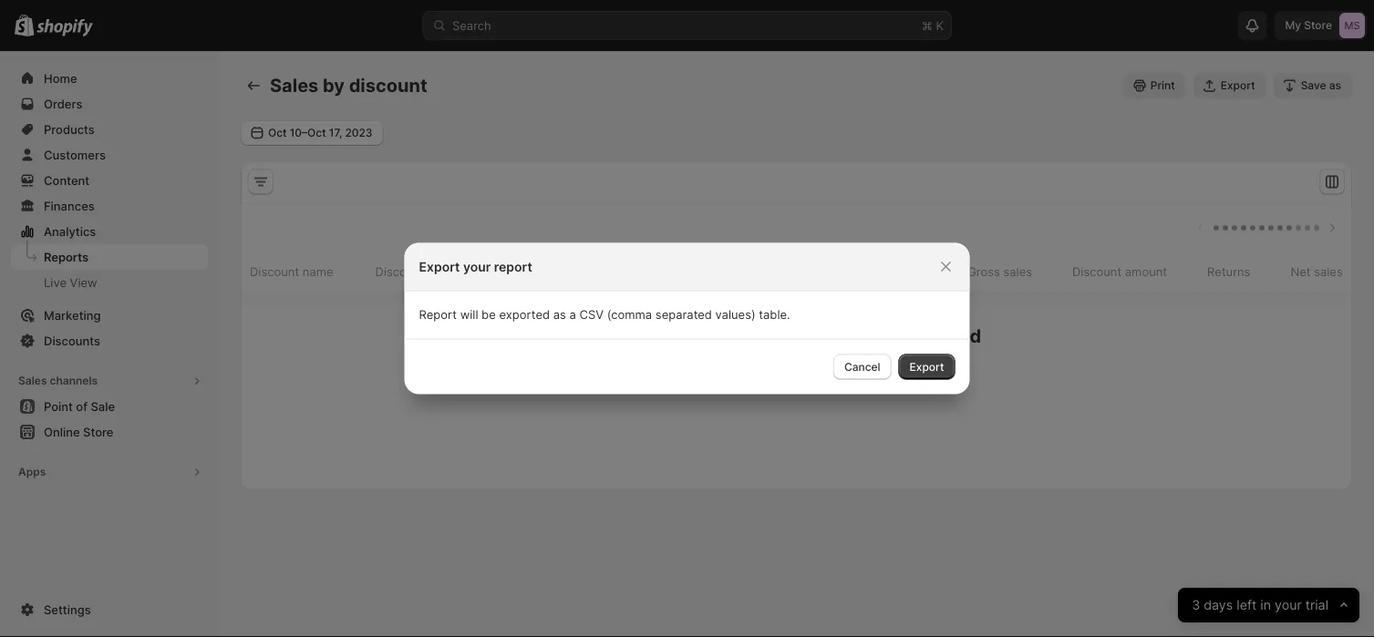 Task type: vqa. For each thing, say whether or not it's contained in the screenshot.
Apps button
yes



Task type: locate. For each thing, give the bounding box(es) containing it.
data
[[640, 325, 680, 347]]

sales for net sales
[[1314, 264, 1343, 279]]

1 vertical spatial export button
[[899, 354, 955, 380]]

0 vertical spatial sales
[[270, 74, 319, 97]]

2 discount name from the left
[[252, 264, 335, 279]]

1 name from the left
[[302, 264, 333, 279]]

discount inside button
[[375, 264, 425, 279]]

0 horizontal spatial export button
[[899, 354, 955, 380]]

sales
[[1003, 264, 1032, 279], [1314, 264, 1343, 279]]

as
[[1329, 79, 1341, 92], [553, 308, 566, 322]]

sales right net
[[1314, 264, 1343, 279]]

a right select
[[785, 353, 792, 367]]

returns
[[1207, 264, 1250, 279]]

discount inside "button"
[[511, 264, 561, 279]]

discount
[[250, 264, 299, 279], [252, 264, 301, 279], [375, 264, 425, 279], [511, 264, 561, 279], [1072, 264, 1122, 279]]

analytics link
[[11, 219, 208, 244]]

as left csv
[[553, 308, 566, 322]]

a inside no data found for the date range selected please select a different period.
[[785, 353, 792, 367]]

0 vertical spatial export
[[1221, 79, 1255, 92]]

by
[[323, 74, 345, 97]]

0 vertical spatial a
[[569, 308, 576, 322]]

table.
[[759, 308, 790, 322]]

0 horizontal spatial a
[[569, 308, 576, 322]]

0 vertical spatial as
[[1329, 79, 1341, 92]]

1 vertical spatial export
[[419, 259, 460, 274]]

export left save as button
[[1221, 79, 1255, 92]]

sales left channels
[[18, 374, 47, 387]]

type
[[564, 264, 589, 279]]

save as
[[1301, 79, 1341, 92]]

a inside export your report dialog
[[569, 308, 576, 322]]

k
[[936, 18, 944, 32]]

3 discount from the left
[[375, 264, 425, 279]]

csv
[[579, 308, 604, 322]]

date
[[804, 325, 844, 347]]

1 horizontal spatial as
[[1329, 79, 1341, 92]]

as right "save"
[[1329, 79, 1341, 92]]

home link
[[11, 66, 208, 91]]

1 horizontal spatial sales
[[1314, 264, 1343, 279]]

sales for gross sales
[[1003, 264, 1032, 279]]

net sales
[[1290, 264, 1343, 279]]

1 horizontal spatial a
[[785, 353, 792, 367]]

gross
[[968, 264, 1000, 279]]

view
[[70, 275, 97, 289]]

export left your
[[419, 259, 460, 274]]

discount for discount amount button
[[1072, 264, 1122, 279]]

amount
[[1125, 264, 1167, 279]]

1 horizontal spatial export
[[910, 360, 944, 373]]

sales for sales by discount
[[270, 74, 319, 97]]

apps button
[[11, 460, 208, 485]]

5 discount from the left
[[1072, 264, 1122, 279]]

name
[[302, 264, 333, 279], [304, 264, 335, 279]]

0 vertical spatial export button
[[1193, 73, 1266, 98]]

a
[[569, 308, 576, 322], [785, 353, 792, 367]]

reports
[[44, 250, 88, 264]]

the
[[770, 325, 800, 347]]

a left csv
[[569, 308, 576, 322]]

discount name button
[[247, 254, 354, 289], [249, 254, 356, 289]]

1 discount name button from the left
[[247, 254, 354, 289]]

discount type
[[511, 264, 589, 279]]

4 discount from the left
[[511, 264, 561, 279]]

for
[[741, 325, 766, 347]]

1 horizontal spatial sales
[[270, 74, 319, 97]]

sales right gross
[[1003, 264, 1032, 279]]

discount inside button
[[1072, 264, 1122, 279]]

search
[[452, 18, 491, 32]]

home
[[44, 71, 77, 85]]

sales
[[270, 74, 319, 97], [18, 374, 47, 387]]

sales inside button
[[18, 374, 47, 387]]

sales channels
[[18, 374, 98, 387]]

export down selected
[[910, 360, 944, 373]]

sales by discount
[[270, 74, 427, 97]]

0 horizontal spatial sales
[[18, 374, 47, 387]]

1 sales from the left
[[1003, 264, 1032, 279]]

channels
[[50, 374, 98, 387]]

report
[[419, 308, 457, 322]]

export button down selected
[[899, 354, 955, 380]]

export
[[1221, 79, 1255, 92], [419, 259, 460, 274], [910, 360, 944, 373]]

export your report dialog
[[0, 243, 1374, 394]]

0 horizontal spatial sales
[[1003, 264, 1032, 279]]

export button
[[1193, 73, 1266, 98], [899, 354, 955, 380]]

0 horizontal spatial as
[[553, 308, 566, 322]]

sales left the by
[[270, 74, 319, 97]]

please
[[708, 353, 745, 367]]

sales for sales channels
[[18, 374, 47, 387]]

2 name from the left
[[304, 264, 335, 279]]

2 horizontal spatial export
[[1221, 79, 1255, 92]]

1 vertical spatial a
[[785, 353, 792, 367]]

2 sales from the left
[[1314, 264, 1343, 279]]

1 vertical spatial as
[[553, 308, 566, 322]]

method
[[428, 264, 471, 279]]

discount
[[349, 74, 427, 97]]

as inside export your report dialog
[[553, 308, 566, 322]]

export button right print
[[1193, 73, 1266, 98]]

discount name
[[250, 264, 333, 279], [252, 264, 335, 279]]

1 discount name from the left
[[250, 264, 333, 279]]

1 vertical spatial sales
[[18, 374, 47, 387]]

settings link
[[11, 597, 208, 623]]



Task type: describe. For each thing, give the bounding box(es) containing it.
no
[[612, 325, 636, 347]]

returns button
[[1186, 254, 1253, 289]]

discount for discount method button at left
[[375, 264, 425, 279]]

save
[[1301, 79, 1326, 92]]

export your report
[[419, 259, 532, 274]]

be
[[482, 308, 496, 322]]

selected
[[904, 325, 981, 347]]

period.
[[846, 353, 885, 367]]

net
[[1290, 264, 1311, 279]]

will
[[460, 308, 478, 322]]

net sales button
[[1270, 254, 1345, 289]]

reports link
[[11, 244, 208, 270]]

different
[[795, 353, 843, 367]]

print
[[1150, 79, 1175, 92]]

as inside button
[[1329, 79, 1341, 92]]

gross sales button
[[947, 254, 1035, 289]]

shopify image
[[37, 19, 93, 37]]

discounts
[[44, 334, 100, 348]]

live view link
[[11, 270, 208, 295]]

⌘ k
[[922, 18, 944, 32]]

range
[[848, 325, 900, 347]]

1 discount from the left
[[250, 264, 299, 279]]

2 discount from the left
[[252, 264, 301, 279]]

1 horizontal spatial export button
[[1193, 73, 1266, 98]]

apps
[[18, 465, 46, 479]]

⌘
[[922, 18, 933, 32]]

no data found for the date range selected please select a different period.
[[612, 325, 981, 367]]

discount for discount type "button"
[[511, 264, 561, 279]]

values)
[[715, 308, 756, 322]]

export button inside dialog
[[899, 354, 955, 380]]

live
[[44, 275, 67, 289]]

gross sales
[[968, 264, 1032, 279]]

report will be exported as a csv (comma separated values) table.
[[419, 308, 790, 322]]

discounts link
[[11, 328, 208, 354]]

discount amount button
[[1051, 254, 1170, 289]]

separated
[[655, 308, 712, 322]]

2 vertical spatial export
[[910, 360, 944, 373]]

cancel
[[844, 360, 880, 373]]

save as button
[[1273, 73, 1352, 98]]

select
[[748, 353, 782, 367]]

0 horizontal spatial export
[[419, 259, 460, 274]]

discount method
[[375, 264, 471, 279]]

sales channels button
[[11, 368, 208, 394]]

discount type button
[[508, 254, 610, 289]]

cancel button
[[833, 354, 891, 380]]

exported
[[499, 308, 550, 322]]

your
[[463, 259, 491, 274]]

live view
[[44, 275, 97, 289]]

discount amount
[[1072, 264, 1167, 279]]

report
[[494, 259, 532, 274]]

2 discount name button from the left
[[249, 254, 356, 289]]

discount method button
[[373, 254, 492, 289]]

settings
[[44, 603, 91, 617]]

(comma
[[607, 308, 652, 322]]

found
[[684, 325, 737, 347]]

analytics
[[44, 224, 96, 238]]

print button
[[1123, 73, 1186, 98]]



